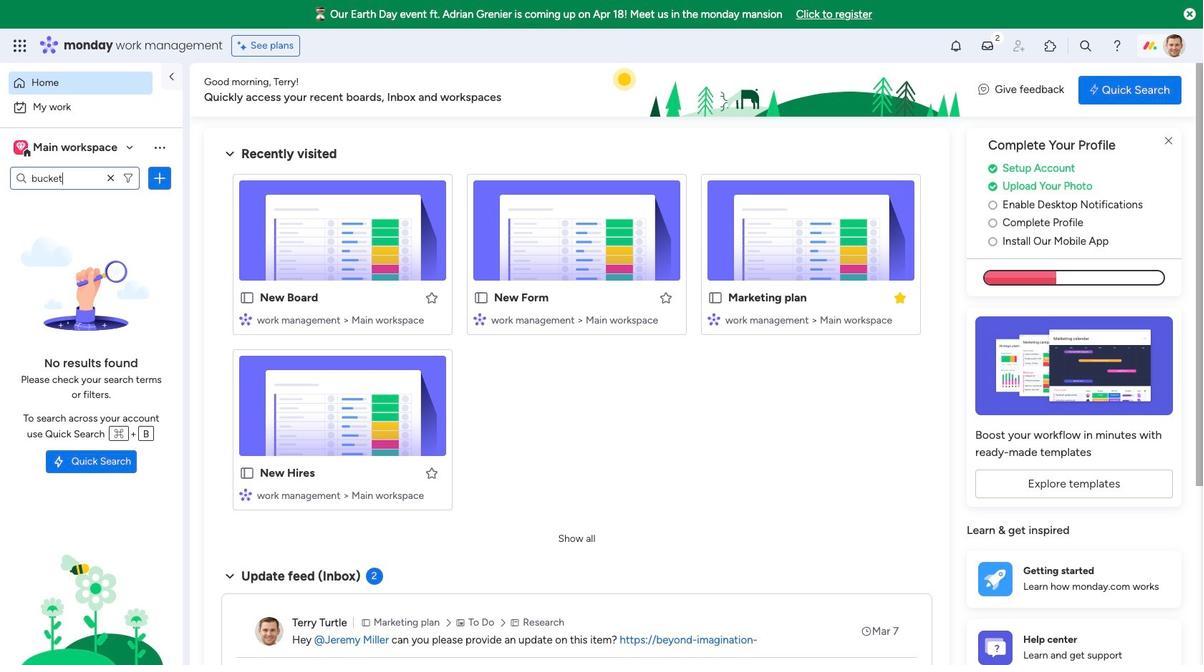 Task type: describe. For each thing, give the bounding box(es) containing it.
clear search image
[[104, 171, 118, 185]]

workspace options image
[[153, 140, 167, 154]]

see plans image
[[238, 38, 250, 54]]

dapulse x slim image
[[1160, 132, 1177, 150]]

templates image image
[[980, 317, 1169, 416]]

1 option from the top
[[9, 72, 153, 95]]

getting started element
[[967, 551, 1182, 608]]

workspace image
[[14, 140, 28, 155]]

close recently visited image
[[221, 145, 238, 163]]

1 check circle image from the top
[[988, 163, 997, 174]]

circle o image
[[988, 200, 997, 210]]

2 circle o image from the top
[[988, 236, 997, 247]]

select product image
[[13, 39, 27, 53]]

v2 bolt switch image
[[1090, 82, 1098, 98]]

update feed image
[[980, 39, 995, 53]]

0 vertical spatial lottie animation element
[[562, 63, 964, 117]]

remove from favorites image
[[893, 290, 907, 305]]

1 vertical spatial lottie animation element
[[0, 521, 183, 665]]

help center element
[[967, 619, 1182, 665]]

terry turtle image
[[1163, 34, 1186, 57]]

close update feed (inbox) image
[[221, 568, 238, 585]]

filters image
[[122, 173, 134, 184]]

2 add to favorites image from the left
[[659, 290, 673, 305]]



Task type: locate. For each thing, give the bounding box(es) containing it.
0 horizontal spatial lottie animation image
[[0, 521, 183, 665]]

0 vertical spatial option
[[9, 72, 153, 95]]

lottie animation image for bottom lottie animation element
[[0, 521, 183, 665]]

circle o image
[[988, 218, 997, 229], [988, 236, 997, 247]]

component image
[[707, 313, 720, 325]]

0 vertical spatial check circle image
[[988, 163, 997, 174]]

1 add to favorites image from the left
[[425, 290, 439, 305]]

2 check circle image from the top
[[988, 181, 997, 192]]

0 horizontal spatial lottie animation element
[[0, 521, 183, 665]]

lottie animation image for the top lottie animation element
[[562, 63, 964, 117]]

workspace selection element
[[14, 139, 120, 158]]

add to favorites image
[[425, 290, 439, 305], [659, 290, 673, 305]]

1 vertical spatial check circle image
[[988, 181, 997, 192]]

add to favorites image
[[425, 466, 439, 480]]

lottie animation element
[[562, 63, 964, 117], [0, 521, 183, 665]]

2 image
[[991, 29, 1004, 45]]

1 horizontal spatial lottie animation image
[[562, 63, 964, 117]]

workspace image
[[16, 140, 26, 155]]

1 horizontal spatial lottie animation element
[[562, 63, 964, 117]]

lottie animation image
[[562, 63, 964, 117], [0, 521, 183, 665]]

check circle image
[[988, 163, 997, 174], [988, 181, 997, 192]]

public board image
[[239, 290, 255, 306], [473, 290, 489, 306], [239, 465, 255, 481]]

0 vertical spatial circle o image
[[988, 218, 997, 229]]

help image
[[1110, 39, 1124, 53]]

0 vertical spatial lottie animation image
[[562, 63, 964, 117]]

v2 user feedback image
[[978, 82, 989, 98]]

search everything image
[[1078, 39, 1093, 53]]

1 vertical spatial lottie animation image
[[0, 521, 183, 665]]

public board image
[[707, 290, 723, 306]]

1 vertical spatial circle o image
[[988, 236, 997, 247]]

1 vertical spatial option
[[9, 96, 174, 119]]

options image
[[153, 171, 167, 185]]

2 option from the top
[[9, 96, 174, 119]]

2 element
[[366, 568, 383, 585]]

1 horizontal spatial add to favorites image
[[659, 290, 673, 305]]

quick search results list box
[[221, 163, 932, 528]]

option
[[9, 72, 153, 95], [9, 96, 174, 119]]

monday marketplace image
[[1043, 39, 1058, 53]]

1 circle o image from the top
[[988, 218, 997, 229]]

notifications image
[[949, 39, 963, 53]]

terry turtle image
[[255, 617, 284, 646]]

Search in workspace field
[[30, 170, 102, 187]]

0 horizontal spatial add to favorites image
[[425, 290, 439, 305]]



Task type: vqa. For each thing, say whether or not it's contained in the screenshot.
the bottom Copied! image
no



